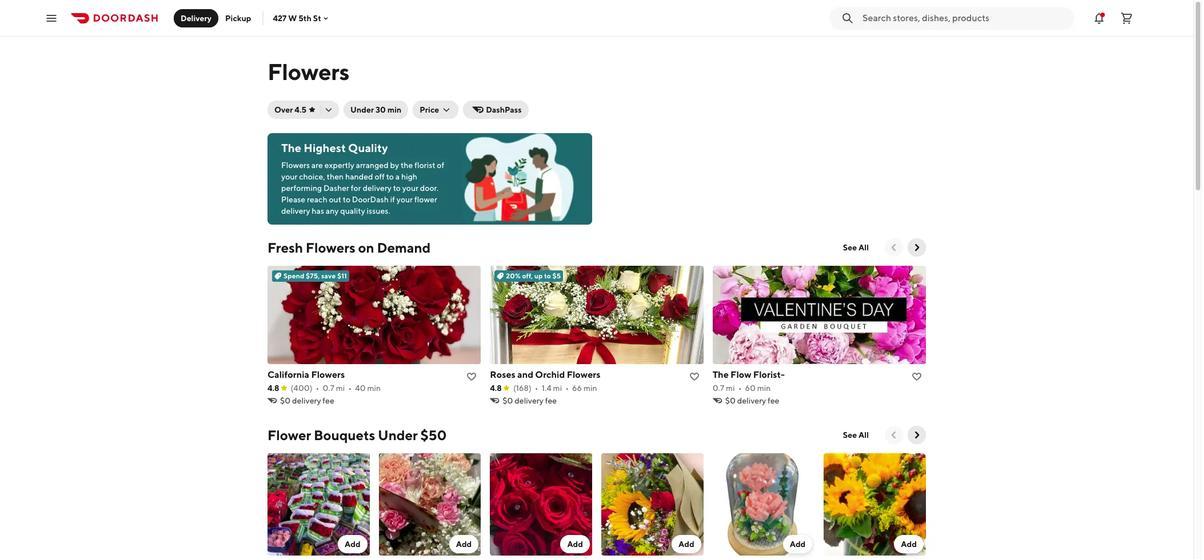 Task type: locate. For each thing, give the bounding box(es) containing it.
$​0 for roses
[[503, 396, 513, 405]]

add button
[[338, 535, 368, 553], [338, 535, 368, 553], [449, 535, 479, 553], [449, 535, 479, 553], [561, 535, 590, 553], [672, 535, 701, 553], [783, 535, 813, 553], [783, 535, 813, 553], [895, 535, 924, 553], [895, 535, 924, 553]]

flowers up choice,
[[281, 161, 310, 170]]

5 • from the left
[[739, 384, 742, 393]]

0 horizontal spatial the
[[281, 141, 301, 154]]

fee down 1.4
[[545, 396, 557, 405]]

your right if
[[397, 195, 413, 204]]

performing
[[281, 184, 322, 193]]

2 see from the top
[[843, 431, 857, 440]]

1 • from the left
[[316, 384, 319, 393]]

all
[[859, 243, 869, 252], [859, 431, 869, 440]]

1 horizontal spatial mi
[[553, 384, 562, 393]]

flowers up save
[[306, 240, 356, 256]]

flower bouquets under $50
[[268, 427, 447, 443]]

1 horizontal spatial $​0 delivery fee
[[503, 396, 557, 405]]

1 horizontal spatial 0.7
[[713, 384, 725, 393]]

2 add from the left
[[456, 540, 472, 549]]

1 horizontal spatial the
[[713, 369, 729, 380]]

1 horizontal spatial fee
[[545, 396, 557, 405]]

st
[[313, 13, 321, 23]]

roses and orchid flowers
[[490, 369, 601, 380]]

the for the flow florist- 0.7 mi • 60 min
[[713, 369, 729, 380]]

the
[[281, 141, 301, 154], [713, 369, 729, 380]]

1 $​0 delivery fee from the left
[[280, 396, 334, 405]]

delivery down "(168)"
[[515, 396, 544, 405]]

issues.
[[367, 206, 390, 216]]

2 all from the top
[[859, 431, 869, 440]]

see all link for $50
[[837, 426, 876, 444]]

1.4
[[542, 384, 552, 393]]

3 mi from the left
[[726, 384, 735, 393]]

pickup button
[[218, 9, 258, 27]]

$​0 for california
[[280, 396, 291, 405]]

0.7
[[323, 384, 335, 393], [713, 384, 725, 393]]

2 horizontal spatial fee
[[768, 396, 780, 405]]

1 vertical spatial the
[[713, 369, 729, 380]]

previous button of carousel image for flower bouquets under $50
[[889, 429, 900, 441]]

min
[[388, 105, 402, 114], [367, 384, 381, 393], [584, 384, 597, 393], [758, 384, 771, 393]]

2 0.7 from the left
[[713, 384, 725, 393]]

1 vertical spatial see all link
[[837, 426, 876, 444]]

2 $​0 from the left
[[503, 396, 513, 405]]

reach
[[307, 195, 327, 204]]

0 vertical spatial the
[[281, 141, 301, 154]]

4.5
[[295, 105, 307, 114]]

0 vertical spatial previous button of carousel image
[[889, 242, 900, 253]]

orchid
[[535, 369, 565, 380]]

fee
[[323, 396, 334, 405], [545, 396, 557, 405], [768, 396, 780, 405]]

1 4.8 from the left
[[268, 384, 279, 393]]

over 4.5 button
[[268, 101, 339, 119]]

4.8 down the roses
[[490, 384, 502, 393]]

1 all from the top
[[859, 243, 869, 252]]

your up performing
[[281, 172, 298, 181]]

1 $​0 from the left
[[280, 396, 291, 405]]

see
[[843, 243, 857, 252], [843, 431, 857, 440]]

the
[[401, 161, 413, 170]]

1 horizontal spatial 4.8
[[490, 384, 502, 393]]

arranged
[[356, 161, 389, 170]]

• 1.4 mi • 66 min
[[535, 384, 597, 393]]

2 see all from the top
[[843, 431, 869, 440]]

fee down florist-
[[768, 396, 780, 405]]

spend $75, save $11
[[284, 272, 347, 280]]

2 horizontal spatial $​0
[[725, 396, 736, 405]]

0 vertical spatial see
[[843, 243, 857, 252]]

the left flow
[[713, 369, 729, 380]]

$​0 delivery fee for and
[[503, 396, 557, 405]]

under left $50
[[378, 427, 418, 443]]

off
[[375, 172, 385, 181]]

1 previous button of carousel image from the top
[[889, 242, 900, 253]]

1 vertical spatial all
[[859, 431, 869, 440]]

• left 40
[[348, 384, 352, 393]]

flow
[[731, 369, 752, 380]]

0.7 left the 60
[[713, 384, 725, 393]]

0 vertical spatial see all
[[843, 243, 869, 252]]

2 mi from the left
[[553, 384, 562, 393]]

$​0 delivery fee down "(168)"
[[503, 396, 557, 405]]

• left the 60
[[739, 384, 742, 393]]

the left highest
[[281, 141, 301, 154]]

see all
[[843, 243, 869, 252], [843, 431, 869, 440]]

0 horizontal spatial fee
[[323, 396, 334, 405]]

$​0
[[280, 396, 291, 405], [503, 396, 513, 405], [725, 396, 736, 405]]

1 see all link from the top
[[837, 238, 876, 257]]

off,
[[522, 272, 533, 280]]

0 horizontal spatial 4.8
[[268, 384, 279, 393]]

min right the 30
[[388, 105, 402, 114]]

1 fee from the left
[[323, 396, 334, 405]]

if
[[390, 195, 395, 204]]

delivery button
[[174, 9, 218, 27]]

66
[[572, 384, 582, 393]]

2 next button of carousel image from the top
[[912, 429, 923, 441]]

2 previous button of carousel image from the top
[[889, 429, 900, 441]]

delivery down the 60
[[737, 396, 766, 405]]

mi inside "the flow florist- 0.7 mi • 60 min"
[[726, 384, 735, 393]]

all for demand
[[859, 243, 869, 252]]

427 w 5th st button
[[273, 13, 330, 23]]

mi for and
[[553, 384, 562, 393]]

60
[[745, 384, 756, 393]]

expertly
[[325, 161, 354, 170]]

see all link for demand
[[837, 238, 876, 257]]

427
[[273, 13, 287, 23]]

by
[[390, 161, 399, 170]]

0 horizontal spatial $​0 delivery fee
[[280, 396, 334, 405]]

0 vertical spatial next button of carousel image
[[912, 242, 923, 253]]

0 items, open order cart image
[[1120, 11, 1134, 25]]

door.
[[420, 184, 439, 193]]

flowers
[[268, 58, 349, 85], [281, 161, 310, 170], [306, 240, 356, 256], [311, 369, 345, 380], [567, 369, 601, 380]]

min inside 'button'
[[388, 105, 402, 114]]

6 add from the left
[[901, 540, 917, 549]]

1 see all from the top
[[843, 243, 869, 252]]

your down high at the left of page
[[402, 184, 419, 193]]

2 fee from the left
[[545, 396, 557, 405]]

w
[[288, 13, 297, 23]]

1 vertical spatial under
[[378, 427, 418, 443]]

• left 66
[[566, 384, 569, 393]]

save
[[321, 272, 336, 280]]

$5
[[553, 272, 561, 280]]

(400)
[[291, 384, 313, 393]]

0 horizontal spatial under
[[351, 105, 374, 114]]

30
[[376, 105, 386, 114]]

fee for and
[[545, 396, 557, 405]]

fee for flowers
[[323, 396, 334, 405]]

1 horizontal spatial $​0
[[503, 396, 513, 405]]

$​0 delivery fee for flowers
[[280, 396, 334, 405]]

california
[[268, 369, 309, 380]]

under
[[351, 105, 374, 114], [378, 427, 418, 443]]

1 vertical spatial see
[[843, 431, 857, 440]]

$​0 delivery fee
[[280, 396, 334, 405], [503, 396, 557, 405], [725, 396, 780, 405]]

0 horizontal spatial 0.7
[[323, 384, 335, 393]]

mi
[[336, 384, 345, 393], [553, 384, 562, 393], [726, 384, 735, 393]]

fee down • 0.7 mi • 40 min
[[323, 396, 334, 405]]

4.8 down california
[[268, 384, 279, 393]]

spend
[[284, 272, 304, 280]]

0 vertical spatial all
[[859, 243, 869, 252]]

• inside "the flow florist- 0.7 mi • 60 min"
[[739, 384, 742, 393]]

0 vertical spatial your
[[281, 172, 298, 181]]

for
[[351, 184, 361, 193]]

dashpass button
[[463, 101, 529, 119]]

• left 1.4
[[535, 384, 539, 393]]

next button of carousel image
[[912, 242, 923, 253], [912, 429, 923, 441]]

the inside "the flow florist- 0.7 mi • 60 min"
[[713, 369, 729, 380]]

$​0 down "the flow florist- 0.7 mi • 60 min" on the right of page
[[725, 396, 736, 405]]

•
[[316, 384, 319, 393], [348, 384, 352, 393], [535, 384, 539, 393], [566, 384, 569, 393], [739, 384, 742, 393]]

flowers up "over 4.5" button on the left top of the page
[[268, 58, 349, 85]]

1 mi from the left
[[336, 384, 345, 393]]

$​0 down the roses
[[503, 396, 513, 405]]

see all link
[[837, 238, 876, 257], [837, 426, 876, 444]]

flowers are expertly arranged by the florist of your choice, then handed off to a high performing dasher for delivery to your door. please reach out to doordash if your flower delivery has any quality issues.
[[281, 161, 444, 216]]

open menu image
[[45, 11, 58, 25]]

1 next button of carousel image from the top
[[912, 242, 923, 253]]

highest
[[304, 141, 346, 154]]

1 add from the left
[[345, 540, 361, 549]]

2 $​0 delivery fee from the left
[[503, 396, 557, 405]]

0 vertical spatial see all link
[[837, 238, 876, 257]]

see all for fresh flowers on demand
[[843, 243, 869, 252]]

2 horizontal spatial $​0 delivery fee
[[725, 396, 780, 405]]

$​0 down california
[[280, 396, 291, 405]]

$​0 delivery fee down the 60
[[725, 396, 780, 405]]

2 see all link from the top
[[837, 426, 876, 444]]

mi down flow
[[726, 384, 735, 393]]

mi left 40
[[336, 384, 345, 393]]

0 horizontal spatial mi
[[336, 384, 345, 393]]

to right out
[[343, 195, 351, 204]]

0 horizontal spatial $​0
[[280, 396, 291, 405]]

to
[[386, 172, 394, 181], [393, 184, 401, 193], [343, 195, 351, 204], [544, 272, 551, 280]]

mi right 1.4
[[553, 384, 562, 393]]

4.8
[[268, 384, 279, 393], [490, 384, 502, 393]]

previous button of carousel image
[[889, 242, 900, 253], [889, 429, 900, 441]]

under left the 30
[[351, 105, 374, 114]]

next button of carousel image for demand
[[912, 242, 923, 253]]

1 vertical spatial see all
[[843, 431, 869, 440]]

1 vertical spatial previous button of carousel image
[[889, 429, 900, 441]]

2 • from the left
[[348, 384, 352, 393]]

1 vertical spatial next button of carousel image
[[912, 429, 923, 441]]

2 4.8 from the left
[[490, 384, 502, 393]]

min right the 60
[[758, 384, 771, 393]]

over
[[274, 105, 293, 114]]

mi for flowers
[[336, 384, 345, 393]]

are
[[312, 161, 323, 170]]

• right (400)
[[316, 384, 319, 393]]

0.7 down 'california flowers'
[[323, 384, 335, 393]]

0 vertical spatial under
[[351, 105, 374, 114]]

to right up
[[544, 272, 551, 280]]

$​0 delivery fee down (400)
[[280, 396, 334, 405]]

4.8 for roses and orchid flowers
[[490, 384, 502, 393]]

over 4.5
[[274, 105, 307, 114]]

next button of carousel image for $50
[[912, 429, 923, 441]]

2 horizontal spatial mi
[[726, 384, 735, 393]]

dashpass
[[486, 105, 522, 114]]

delivery down (400)
[[292, 396, 321, 405]]

your
[[281, 172, 298, 181], [402, 184, 419, 193], [397, 195, 413, 204]]

1 see from the top
[[843, 243, 857, 252]]



Task type: vqa. For each thing, say whether or not it's contained in the screenshot.
2nd $​0 delivery fee from left
yes



Task type: describe. For each thing, give the bounding box(es) containing it.
3 fee from the left
[[768, 396, 780, 405]]

price button
[[413, 101, 459, 119]]

pickup
[[225, 13, 251, 23]]

delivery down off
[[363, 184, 392, 193]]

fresh flowers on demand
[[268, 240, 431, 256]]

flowers up • 0.7 mi • 40 min
[[311, 369, 345, 380]]

flowers up 66
[[567, 369, 601, 380]]

choice,
[[299, 172, 325, 181]]

fresh flowers on demand link
[[268, 238, 431, 257]]

min right 66
[[584, 384, 597, 393]]

roses
[[490, 369, 516, 380]]

the for the highest quality
[[281, 141, 301, 154]]

florist-
[[754, 369, 785, 380]]

$75,
[[306, 272, 320, 280]]

0.7 inside "the flow florist- 0.7 mi • 60 min"
[[713, 384, 725, 393]]

flower
[[415, 195, 437, 204]]

$50
[[421, 427, 447, 443]]

20% off, up to $5
[[506, 272, 561, 280]]

florist
[[415, 161, 436, 170]]

min inside "the flow florist- 0.7 mi • 60 min"
[[758, 384, 771, 393]]

(168)
[[513, 384, 532, 393]]

4 add from the left
[[679, 540, 695, 549]]

california flowers
[[268, 369, 345, 380]]

previous button of carousel image for fresh flowers on demand
[[889, 242, 900, 253]]

quality
[[348, 141, 388, 154]]

demand
[[377, 240, 431, 256]]

doordash
[[352, 195, 389, 204]]

to down a
[[393, 184, 401, 193]]

price
[[420, 105, 439, 114]]

to left a
[[386, 172, 394, 181]]

4.8 for california flowers
[[268, 384, 279, 393]]

flower
[[268, 427, 311, 443]]

see all for flower bouquets under $50
[[843, 431, 869, 440]]

4 • from the left
[[566, 384, 569, 393]]

handed
[[345, 172, 373, 181]]

flower bouquets under $50 link
[[268, 426, 447, 444]]

dasher
[[324, 184, 349, 193]]

the flow florist- 0.7 mi • 60 min
[[713, 369, 785, 393]]

out
[[329, 195, 341, 204]]

Store search: begin typing to search for stores available on DoorDash text field
[[863, 12, 1068, 24]]

20%
[[506, 272, 521, 280]]

fresh
[[268, 240, 303, 256]]

427 w 5th st
[[273, 13, 321, 23]]

3 • from the left
[[535, 384, 539, 393]]

and
[[518, 369, 534, 380]]

any
[[326, 206, 339, 216]]

2 vertical spatial your
[[397, 195, 413, 204]]

• 0.7 mi • 40 min
[[316, 384, 381, 393]]

on
[[358, 240, 374, 256]]

min right 40
[[367, 384, 381, 393]]

1 horizontal spatial under
[[378, 427, 418, 443]]

40
[[355, 384, 366, 393]]

quality
[[340, 206, 365, 216]]

1 0.7 from the left
[[323, 384, 335, 393]]

delivery
[[181, 13, 212, 23]]

flowers inside flowers are expertly arranged by the florist of your choice, then handed off to a high performing dasher for delivery to your door. please reach out to doordash if your flower delivery has any quality issues.
[[281, 161, 310, 170]]

of
[[437, 161, 444, 170]]

delivery down please
[[281, 206, 310, 216]]

5th
[[299, 13, 312, 23]]

notification bell image
[[1093, 11, 1107, 25]]

a
[[396, 172, 400, 181]]

3 add from the left
[[567, 540, 583, 549]]

3 $​0 delivery fee from the left
[[725, 396, 780, 405]]

then
[[327, 172, 344, 181]]

delivery for roses and orchid flowers
[[515, 396, 544, 405]]

bouquets
[[314, 427, 375, 443]]

1 vertical spatial your
[[402, 184, 419, 193]]

the highest quality
[[281, 141, 388, 154]]

has
[[312, 206, 324, 216]]

5 add from the left
[[790, 540, 806, 549]]

under 30 min
[[351, 105, 402, 114]]

high
[[401, 172, 418, 181]]

delivery for california flowers
[[292, 396, 321, 405]]

under 30 min button
[[344, 101, 408, 119]]

see for flower bouquets under $50
[[843, 431, 857, 440]]

under inside 'button'
[[351, 105, 374, 114]]

up
[[535, 272, 543, 280]]

please
[[281, 195, 305, 204]]

see for fresh flowers on demand
[[843, 243, 857, 252]]

$11
[[337, 272, 347, 280]]

3 $​0 from the left
[[725, 396, 736, 405]]

all for $50
[[859, 431, 869, 440]]

delivery for the flow florist-
[[737, 396, 766, 405]]



